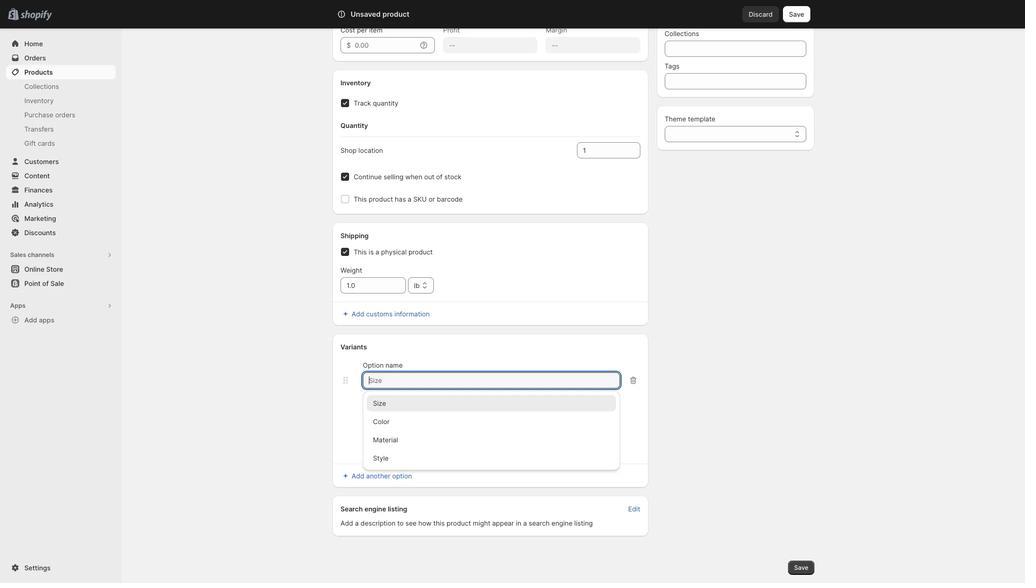 Task type: describe. For each thing, give the bounding box(es) containing it.
Size text field
[[363, 372, 620, 389]]

has
[[395, 195, 406, 203]]

see
[[406, 519, 417, 527]]

1 horizontal spatial collections
[[665, 29, 700, 38]]

option for option name
[[363, 361, 384, 369]]

theme template
[[665, 115, 716, 123]]

add a description to see how this product might appear in a search engine listing
[[341, 519, 593, 527]]

gift cards link
[[6, 136, 116, 150]]

channels
[[28, 251, 54, 258]]

discounts link
[[6, 225, 116, 240]]

selling
[[384, 173, 404, 181]]

unsaved product
[[351, 10, 410, 18]]

description
[[361, 519, 396, 527]]

another
[[366, 472, 391, 480]]

customs
[[366, 310, 393, 318]]

product right physical
[[409, 248, 433, 256]]

online store
[[24, 265, 63, 273]]

apps button
[[6, 299, 116, 313]]

1 vertical spatial inventory
[[24, 96, 54, 105]]

variants
[[341, 343, 367, 351]]

quantity
[[373, 99, 399, 107]]

per
[[357, 26, 368, 34]]

a right in
[[524, 519, 527, 527]]

a right is
[[376, 248, 380, 256]]

continue
[[354, 173, 382, 181]]

option for option values
[[365, 404, 386, 412]]

add for add customs information
[[352, 310, 365, 318]]

stock
[[445, 173, 462, 181]]

search
[[529, 519, 550, 527]]

or
[[429, 195, 435, 203]]

settings
[[24, 564, 51, 572]]

material
[[373, 436, 398, 444]]

weight
[[341, 266, 362, 274]]

Margin text field
[[546, 37, 641, 53]]

edit button
[[623, 502, 647, 516]]

gift cards
[[24, 139, 55, 147]]

style
[[373, 454, 389, 462]]

settings link
[[6, 561, 116, 575]]

Tags text field
[[665, 73, 807, 89]]

add for add apps
[[24, 316, 37, 324]]

discounts
[[24, 229, 56, 237]]

quantity
[[341, 121, 368, 130]]

store
[[46, 265, 63, 273]]

tax
[[378, 6, 388, 14]]

purchase orders link
[[6, 108, 116, 122]]

marketing link
[[6, 211, 116, 225]]

margin
[[546, 26, 568, 34]]

charge
[[354, 6, 377, 14]]

out
[[425, 173, 435, 181]]

list box containing size
[[363, 395, 620, 466]]

cards
[[38, 139, 55, 147]]

done
[[371, 444, 387, 452]]

unsaved
[[351, 10, 381, 18]]

sale
[[50, 279, 64, 287]]

is
[[369, 248, 374, 256]]

purchase
[[24, 111, 53, 119]]

apps
[[10, 302, 26, 309]]

product left might
[[447, 519, 471, 527]]

track
[[354, 99, 371, 107]]

sales channels button
[[6, 248, 116, 262]]

done button
[[365, 441, 393, 456]]

information
[[395, 310, 430, 318]]

add for add another option
[[352, 472, 365, 480]]

when
[[406, 173, 423, 181]]

might
[[473, 519, 491, 527]]

theme
[[665, 115, 687, 123]]

online store link
[[6, 262, 116, 276]]

shop
[[341, 146, 357, 154]]

Profit text field
[[443, 37, 538, 53]]

customers
[[24, 157, 59, 166]]

option values
[[365, 404, 408, 412]]

search button
[[366, 6, 660, 22]]

sales
[[10, 251, 26, 258]]

tags
[[665, 62, 680, 70]]

cost per item
[[341, 26, 383, 34]]

item
[[369, 26, 383, 34]]

customers link
[[6, 154, 116, 169]]

point
[[24, 279, 41, 287]]

search for search
[[382, 10, 404, 18]]

1 vertical spatial save button
[[789, 561, 815, 575]]

0 vertical spatial inventory
[[341, 79, 371, 87]]

cost
[[341, 26, 355, 34]]

apps
[[39, 316, 54, 324]]

1 vertical spatial save
[[795, 564, 809, 571]]

orders link
[[6, 51, 116, 65]]

content
[[24, 172, 50, 180]]

point of sale link
[[6, 276, 116, 290]]

Collections text field
[[665, 41, 807, 57]]

point of sale
[[24, 279, 64, 287]]

point of sale button
[[0, 276, 122, 290]]

1 horizontal spatial of
[[437, 173, 443, 181]]



Task type: vqa. For each thing, say whether or not it's contained in the screenshot.
tab list
no



Task type: locate. For each thing, give the bounding box(es) containing it.
inventory link
[[6, 93, 116, 108]]

listing
[[388, 505, 408, 513], [575, 519, 593, 527]]

appear
[[493, 519, 514, 527]]

charge tax on this product
[[354, 6, 437, 14]]

1 horizontal spatial search
[[382, 10, 404, 18]]

add down search engine listing
[[341, 519, 353, 527]]

sku
[[414, 195, 427, 203]]

1 horizontal spatial inventory
[[341, 79, 371, 87]]

add for add a description to see how this product might appear in a search engine listing
[[341, 519, 353, 527]]

values
[[388, 404, 408, 412]]

0 horizontal spatial listing
[[388, 505, 408, 513]]

this is a physical product
[[354, 248, 433, 256]]

collections link
[[6, 79, 116, 93]]

0 vertical spatial collections
[[665, 29, 700, 38]]

a
[[408, 195, 412, 203], [376, 248, 380, 256], [355, 519, 359, 527], [524, 519, 527, 527]]

of left 'sale'
[[42, 279, 49, 287]]

0 vertical spatial this
[[400, 6, 411, 14]]

product right on
[[413, 6, 437, 14]]

0 vertical spatial listing
[[388, 505, 408, 513]]

add left another
[[352, 472, 365, 480]]

add apps button
[[6, 313, 116, 327]]

add another option button
[[335, 469, 418, 483]]

discard button
[[743, 6, 779, 22]]

search engine listing
[[341, 505, 408, 513]]

None number field
[[577, 142, 625, 158]]

0 vertical spatial of
[[437, 173, 443, 181]]

0 horizontal spatial inventory
[[24, 96, 54, 105]]

discard
[[749, 10, 773, 18]]

profit
[[443, 26, 460, 34]]

product up item
[[383, 10, 410, 18]]

location
[[359, 146, 383, 154]]

0 vertical spatial save button
[[783, 6, 811, 22]]

barcode
[[437, 195, 463, 203]]

0 horizontal spatial engine
[[365, 505, 386, 513]]

shop location
[[341, 146, 383, 154]]

product
[[413, 6, 437, 14], [383, 10, 410, 18], [369, 195, 393, 203], [409, 248, 433, 256], [447, 519, 471, 527]]

0 vertical spatial engine
[[365, 505, 386, 513]]

1 vertical spatial search
[[341, 505, 363, 513]]

finances link
[[6, 183, 116, 197]]

0 horizontal spatial of
[[42, 279, 49, 287]]

template
[[689, 115, 716, 123]]

1 horizontal spatial this
[[434, 519, 445, 527]]

engine right the search
[[552, 519, 573, 527]]

0 horizontal spatial search
[[341, 505, 363, 513]]

home
[[24, 40, 43, 48]]

transfers
[[24, 125, 54, 133]]

search for search engine listing
[[341, 505, 363, 513]]

0 vertical spatial option
[[363, 361, 384, 369]]

collections inside collections link
[[24, 82, 59, 90]]

online store button
[[0, 262, 122, 276]]

analytics
[[24, 200, 53, 208]]

1 this from the top
[[354, 195, 367, 203]]

add left "customs"
[[352, 310, 365, 318]]

shopify image
[[20, 11, 52, 21]]

collections up tags
[[665, 29, 700, 38]]

option left name
[[363, 361, 384, 369]]

list box
[[363, 395, 620, 466]]

in
[[516, 519, 522, 527]]

listing right the search
[[575, 519, 593, 527]]

this
[[354, 195, 367, 203], [354, 248, 367, 256]]

add left "apps"
[[24, 316, 37, 324]]

1 horizontal spatial listing
[[575, 519, 593, 527]]

this product has a sku or barcode
[[354, 195, 463, 203]]

1 vertical spatial engine
[[552, 519, 573, 527]]

products
[[24, 68, 53, 76]]

search up item
[[382, 10, 404, 18]]

how
[[419, 519, 432, 527]]

save button
[[783, 6, 811, 22], [789, 561, 815, 575]]

marketing
[[24, 214, 56, 222]]

on
[[390, 6, 398, 14]]

add inside "button"
[[352, 472, 365, 480]]

continue selling when out of stock
[[354, 173, 462, 181]]

$
[[347, 41, 351, 49]]

engine up description
[[365, 505, 386, 513]]

1 vertical spatial this
[[354, 248, 367, 256]]

inventory
[[341, 79, 371, 87], [24, 96, 54, 105]]

edit
[[629, 505, 641, 513]]

0 horizontal spatial collections
[[24, 82, 59, 90]]

0 vertical spatial save
[[790, 10, 805, 18]]

purchase orders
[[24, 111, 75, 119]]

1 vertical spatial listing
[[575, 519, 593, 527]]

option up the color in the left of the page
[[365, 404, 386, 412]]

add
[[352, 310, 365, 318], [24, 316, 37, 324], [352, 472, 365, 480], [341, 519, 353, 527]]

color
[[373, 417, 390, 426]]

1 vertical spatial of
[[42, 279, 49, 287]]

orders
[[24, 54, 46, 62]]

this for this is a physical product
[[354, 248, 367, 256]]

1 vertical spatial this
[[434, 519, 445, 527]]

search inside button
[[382, 10, 404, 18]]

of right out
[[437, 173, 443, 181]]

name
[[386, 361, 403, 369]]

of inside point of sale link
[[42, 279, 49, 287]]

Cost per item text field
[[355, 37, 417, 53]]

to
[[398, 519, 404, 527]]

lb
[[414, 281, 420, 289]]

this left is
[[354, 248, 367, 256]]

transfers link
[[6, 122, 116, 136]]

online
[[24, 265, 45, 273]]

collections
[[665, 29, 700, 38], [24, 82, 59, 90]]

home link
[[6, 37, 116, 51]]

1 horizontal spatial engine
[[552, 519, 573, 527]]

add another option
[[352, 472, 412, 480]]

1 vertical spatial option
[[365, 404, 386, 412]]

inventory up the purchase
[[24, 96, 54, 105]]

search up description
[[341, 505, 363, 513]]

analytics link
[[6, 197, 116, 211]]

0 horizontal spatial this
[[400, 6, 411, 14]]

a right has
[[408, 195, 412, 203]]

physical
[[381, 248, 407, 256]]

collections down products
[[24, 82, 59, 90]]

search
[[382, 10, 404, 18], [341, 505, 363, 513]]

add customs information button
[[335, 307, 647, 321]]

this right how
[[434, 519, 445, 527]]

this down continue
[[354, 195, 367, 203]]

a left description
[[355, 519, 359, 527]]

content link
[[6, 169, 116, 183]]

sales channels
[[10, 251, 54, 258]]

0 vertical spatial search
[[382, 10, 404, 18]]

gift
[[24, 139, 36, 147]]

listing up the to
[[388, 505, 408, 513]]

Weight text field
[[341, 277, 406, 294]]

track quantity
[[354, 99, 399, 107]]

inventory up track
[[341, 79, 371, 87]]

size option
[[363, 395, 620, 411]]

option name
[[363, 361, 403, 369]]

this for this product has a sku or barcode
[[354, 195, 367, 203]]

add customs information
[[352, 310, 430, 318]]

product left has
[[369, 195, 393, 203]]

this
[[400, 6, 411, 14], [434, 519, 445, 527]]

1 vertical spatial collections
[[24, 82, 59, 90]]

0 vertical spatial this
[[354, 195, 367, 203]]

2 this from the top
[[354, 248, 367, 256]]

of
[[437, 173, 443, 181], [42, 279, 49, 287]]

this right on
[[400, 6, 411, 14]]



